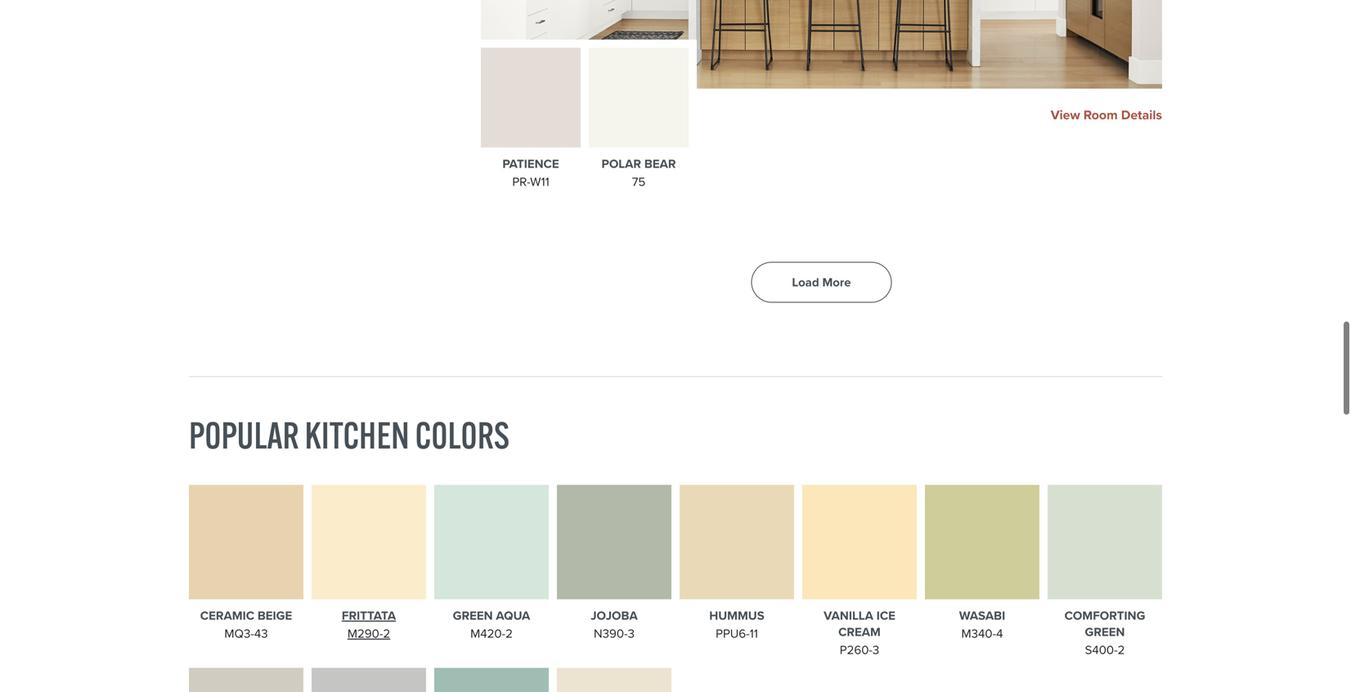 Task type: describe. For each thing, give the bounding box(es) containing it.
m290-
[[348, 625, 383, 643]]

comforting green s400-2
[[1065, 607, 1146, 660]]

green aqua m420-2
[[453, 607, 530, 643]]

11
[[750, 625, 758, 643]]

room
[[1084, 105, 1118, 125]]

wasabi
[[959, 607, 1006, 625]]

ceramic beige mq3-43
[[200, 607, 292, 643]]

m420-
[[470, 625, 506, 643]]

load
[[792, 273, 819, 291]]

jojoba
[[591, 607, 638, 625]]

3 inside vanilla ice cream p260-3
[[873, 642, 880, 660]]

2 for green aqua
[[506, 625, 513, 643]]

cream
[[839, 624, 881, 642]]

wasabi m340-4
[[959, 607, 1006, 643]]

bear
[[645, 155, 676, 173]]

ppu6-
[[716, 625, 750, 643]]

patience
[[503, 155, 559, 173]]

green inside the green aqua m420-2
[[453, 607, 493, 625]]

vanilla ice cream p260-3
[[824, 607, 896, 660]]

hummus
[[709, 607, 765, 625]]

more
[[823, 273, 851, 291]]



Task type: locate. For each thing, give the bounding box(es) containing it.
4
[[996, 625, 1003, 643]]

ceramic
[[200, 607, 254, 625]]

p260-
[[840, 642, 873, 660]]

popular
[[189, 413, 299, 459]]

view room details
[[1051, 105, 1162, 125]]

0 horizontal spatial 2
[[383, 625, 390, 643]]

3 inside "jojoba n390-3"
[[628, 625, 635, 643]]

s400-
[[1085, 642, 1118, 660]]

green inside comforting green s400-2
[[1085, 624, 1125, 642]]

2 horizontal spatial 2
[[1118, 642, 1125, 660]]

jojoba n390-3
[[591, 607, 638, 643]]

pr-
[[512, 173, 530, 191]]

3
[[628, 625, 635, 643], [873, 642, 880, 660]]

2 for comforting green
[[1118, 642, 1125, 660]]

colors
[[415, 413, 510, 459]]

2 inside comforting green s400-2
[[1118, 642, 1125, 660]]

details
[[1121, 105, 1162, 125]]

beige
[[258, 607, 292, 625]]

polar bear 75
[[602, 155, 676, 191]]

hummus ppu6-11
[[709, 607, 765, 643]]

view
[[1051, 105, 1081, 125]]

green
[[453, 607, 493, 625], [1085, 624, 1125, 642]]

w11
[[530, 173, 549, 191]]

2 inside the "frittata m290-2"
[[383, 625, 390, 643]]

75
[[632, 173, 646, 191]]

vanilla
[[824, 607, 874, 625]]

m340-
[[962, 625, 996, 643]]

0 horizontal spatial green
[[453, 607, 493, 625]]

1 horizontal spatial 3
[[873, 642, 880, 660]]

aqua
[[496, 607, 530, 625]]

frittata
[[342, 607, 396, 625]]

ice
[[877, 607, 896, 625]]

1 horizontal spatial 2
[[506, 625, 513, 643]]

popular kitchen colors
[[189, 413, 510, 459]]

n390-
[[594, 625, 628, 643]]

load more button
[[751, 262, 892, 303]]

mq3-
[[224, 625, 254, 643]]

1 horizontal spatial green
[[1085, 624, 1125, 642]]

2 inside the green aqua m420-2
[[506, 625, 513, 643]]

comforting
[[1065, 607, 1146, 625]]

view room details link
[[1051, 105, 1162, 125]]

patience pr-w11
[[503, 155, 559, 191]]

kitchen
[[305, 413, 410, 459]]

polar
[[602, 155, 641, 173]]

frittata m290-2
[[342, 607, 396, 643]]

43
[[254, 625, 268, 643]]

0 horizontal spatial 3
[[628, 625, 635, 643]]

2
[[383, 625, 390, 643], [506, 625, 513, 643], [1118, 642, 1125, 660]]

red modern relaxed & serene kitchen image
[[481, 0, 1162, 89]]

load more
[[792, 273, 851, 291]]



Task type: vqa. For each thing, say whether or not it's contained in the screenshot.
ceramic
yes



